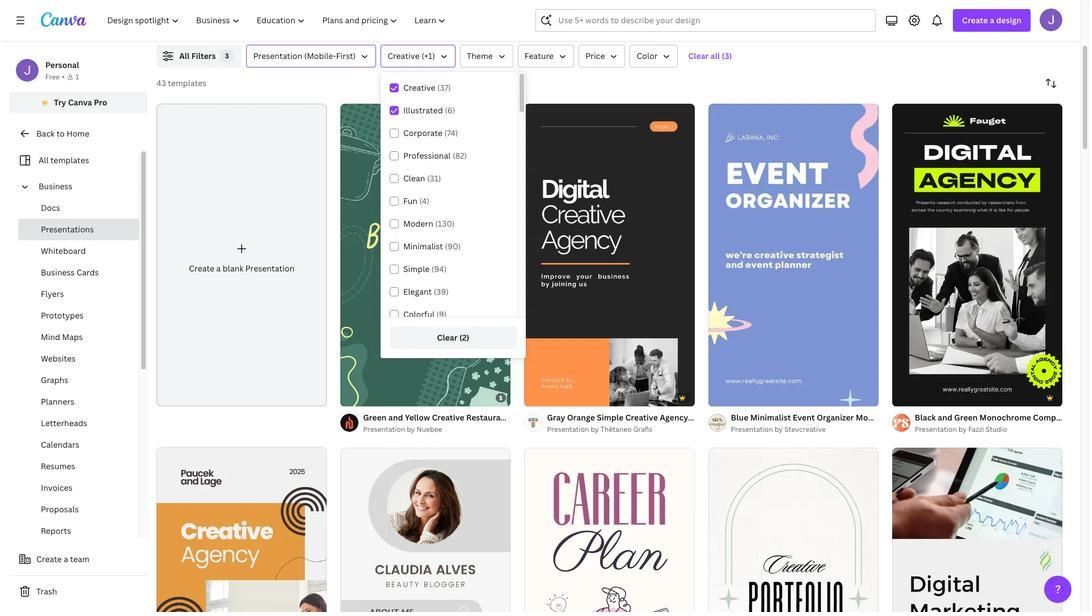 Task type: locate. For each thing, give the bounding box(es) containing it.
1 horizontal spatial 1 of 10
[[716, 394, 739, 402]]

prototypes link
[[18, 305, 139, 327]]

1 horizontal spatial a
[[216, 263, 221, 274]]

presentation inside "button"
[[253, 51, 302, 61]]

corporate (74)
[[403, 128, 458, 138]]

all left filters
[[179, 51, 190, 61]]

0 vertical spatial business
[[39, 181, 72, 192]]

0 vertical spatial create
[[963, 15, 988, 26]]

of left the 9
[[354, 394, 362, 402]]

0 horizontal spatial clear
[[437, 333, 458, 343]]

color
[[637, 51, 658, 61]]

business
[[39, 181, 72, 192], [41, 267, 75, 278]]

presentations
[[41, 224, 94, 235]]

elegant (39)
[[403, 287, 449, 297]]

by left fazzi
[[959, 425, 967, 435]]

2 horizontal spatial create
[[963, 15, 988, 26]]

a left design
[[990, 15, 995, 26]]

business up docs
[[39, 181, 72, 192]]

pink and purple minimalist illustrated career plan presentation (mobile-first) image
[[525, 448, 695, 613]]

price button
[[579, 45, 626, 68]]

3
[[225, 51, 229, 61]]

2 1 of 10 link from the left
[[709, 104, 879, 407]]

1 horizontal spatial 1 of 10 link
[[709, 104, 879, 407]]

1 1 of 10 link from the left
[[525, 104, 695, 407]]

Search search field
[[559, 10, 869, 31]]

studio
[[986, 425, 1008, 435]]

restaurant
[[467, 412, 509, 423]]

blue white creative professional modern business digital marketing agency mobile presentation template image
[[893, 448, 1063, 613]]

of for gray orange simple creative agency responsive presentation
[[538, 394, 546, 402]]

(39)
[[434, 287, 449, 297]]

1 mobile from the left
[[554, 412, 581, 423]]

of for green and yellow creative restaurant promotion mobile first presentation
[[354, 394, 362, 402]]

minimalist
[[403, 241, 443, 252], [751, 412, 791, 423]]

1 horizontal spatial simple
[[597, 412, 624, 423]]

0 horizontal spatial 1 of 10
[[533, 394, 555, 402]]

(31)
[[427, 173, 441, 184]]

43
[[157, 78, 166, 89]]

beige creative graphic designer mobile-first presentation image
[[341, 448, 511, 613]]

create inside dropdown button
[[963, 15, 988, 26]]

creative up illustrated
[[403, 82, 436, 93]]

0 vertical spatial all
[[179, 51, 190, 61]]

simple up thētaneo
[[597, 412, 624, 423]]

green and yellow creative restaurant promotion mobile first presentation image
[[341, 104, 511, 407]]

maps
[[62, 332, 83, 343]]

1 horizontal spatial mobile
[[856, 412, 883, 423]]

prototypes
[[41, 310, 84, 321]]

1 vertical spatial templates
[[50, 155, 89, 166]]

a left blank
[[216, 263, 221, 274]]

1 horizontal spatial all
[[179, 51, 190, 61]]

simple (94)
[[403, 264, 447, 275]]

1 horizontal spatial of
[[538, 394, 546, 402]]

1 for blue
[[716, 394, 720, 402]]

simple left (94)
[[403, 264, 430, 275]]

1 vertical spatial simple
[[597, 412, 624, 423]]

1 vertical spatial all
[[39, 155, 49, 166]]

trash link
[[9, 581, 148, 604]]

0 horizontal spatial all
[[39, 155, 49, 166]]

clear left all
[[689, 51, 709, 61]]

2 vertical spatial a
[[64, 554, 68, 565]]

create a team button
[[9, 549, 148, 571]]

1 vertical spatial create
[[189, 263, 214, 274]]

1 10 from the left
[[548, 394, 555, 402]]

all templates link
[[16, 150, 132, 171]]

0 vertical spatial simple
[[403, 264, 430, 275]]

mobile right organizer
[[856, 412, 883, 423]]

1 1 of 10 from the left
[[533, 394, 555, 402]]

(2)
[[460, 333, 470, 343]]

blue
[[731, 412, 749, 423]]

2 10 from the left
[[732, 394, 739, 402]]

a inside button
[[64, 554, 68, 565]]

professional
[[403, 150, 451, 161]]

simple
[[403, 264, 430, 275], [597, 412, 624, 423]]

presentation up presentation by fazzi studio
[[885, 412, 934, 423]]

minimalist up simple (94)
[[403, 241, 443, 252]]

a for blank
[[216, 263, 221, 274]]

0 vertical spatial templates
[[168, 78, 207, 89]]

templates down back to home
[[50, 155, 89, 166]]

planners link
[[18, 392, 139, 413]]

create a team
[[36, 554, 90, 565]]

templates for all templates
[[50, 155, 89, 166]]

(mobile-
[[304, 51, 336, 61]]

color button
[[630, 45, 678, 68]]

1 by from the left
[[407, 425, 415, 435]]

jacob simon image
[[1040, 9, 1063, 31]]

clear inside button
[[437, 333, 458, 343]]

1 for green
[[349, 394, 352, 402]]

clear
[[689, 51, 709, 61], [437, 333, 458, 343]]

2 mobile from the left
[[856, 412, 883, 423]]

1 of 9
[[349, 394, 368, 402]]

10 up the gray
[[548, 394, 555, 402]]

first
[[582, 412, 600, 423]]

3 by from the left
[[775, 425, 783, 435]]

whiteboard link
[[18, 241, 139, 262]]

create down reports
[[36, 554, 62, 565]]

mobile left the first
[[554, 412, 581, 423]]

2 by from the left
[[591, 425, 599, 435]]

minimalist right the "blue"
[[751, 412, 791, 423]]

0 horizontal spatial of
[[354, 394, 362, 402]]

of up responsive
[[721, 394, 730, 402]]

0 horizontal spatial create
[[36, 554, 62, 565]]

to
[[57, 128, 65, 139]]

simple inside gray orange simple creative agency responsive presentation presentation by thētaneo grafis
[[597, 412, 624, 423]]

create left blank
[[189, 263, 214, 274]]

of
[[354, 394, 362, 402], [538, 394, 546, 402], [721, 394, 730, 402]]

1 of 9 link
[[341, 104, 511, 407]]

1 horizontal spatial clear
[[689, 51, 709, 61]]

green and yellow creative restaurant promotion mobile first presentation link
[[363, 412, 651, 424]]

free •
[[45, 72, 65, 82]]

(9)
[[437, 309, 447, 320]]

1 of 10 up promotion
[[533, 394, 555, 402]]

white and green minimalist creative portfolio mobile first presentation image
[[709, 448, 879, 613]]

by down the first
[[591, 425, 599, 435]]

1 up promotion
[[533, 394, 536, 402]]

1 horizontal spatial create
[[189, 263, 214, 274]]

business inside business cards link
[[41, 267, 75, 278]]

4 by from the left
[[959, 425, 967, 435]]

templates right '43'
[[168, 78, 207, 89]]

canva
[[68, 97, 92, 108]]

create left design
[[963, 15, 988, 26]]

all
[[179, 51, 190, 61], [39, 155, 49, 166]]

creative (+1) button
[[381, 45, 456, 68]]

3 of from the left
[[721, 394, 730, 402]]

create for create a team
[[36, 554, 62, 565]]

create for create a blank presentation
[[189, 263, 214, 274]]

creative up grafis
[[626, 412, 658, 423]]

1 of 10 up the "blue"
[[716, 394, 739, 402]]

10 up the "blue"
[[732, 394, 739, 402]]

1 vertical spatial a
[[216, 263, 221, 274]]

colorful (9)
[[403, 309, 447, 320]]

business for business
[[39, 181, 72, 192]]

2 of from the left
[[538, 394, 546, 402]]

0 horizontal spatial minimalist
[[403, 241, 443, 252]]

orange
[[567, 412, 595, 423]]

all down back
[[39, 155, 49, 166]]

elegant
[[403, 287, 432, 297]]

1 horizontal spatial templates
[[168, 78, 207, 89]]

by down yellow
[[407, 425, 415, 435]]

presentation down the "blue"
[[731, 425, 773, 435]]

home
[[67, 128, 89, 139]]

0 horizontal spatial 1 of 10 link
[[525, 104, 695, 407]]

back to home link
[[9, 123, 148, 145]]

creative up presentation by nuebee link on the left of page
[[432, 412, 465, 423]]

0 horizontal spatial a
[[64, 554, 68, 565]]

2 horizontal spatial a
[[990, 15, 995, 26]]

clear left (2)
[[437, 333, 458, 343]]

0 vertical spatial minimalist
[[403, 241, 443, 252]]

0 vertical spatial clear
[[689, 51, 709, 61]]

0 horizontal spatial templates
[[50, 155, 89, 166]]

presentation down top level navigation 'element'
[[253, 51, 302, 61]]

1 left the 9
[[349, 394, 352, 402]]

1 vertical spatial clear
[[437, 333, 458, 343]]

blue minimalist event organizer mobile presentation image
[[709, 104, 879, 407]]

clear inside button
[[689, 51, 709, 61]]

of inside 1 of 9 link
[[354, 394, 362, 402]]

business cards link
[[18, 262, 139, 284]]

illustrated
[[403, 105, 443, 116]]

(3)
[[722, 51, 732, 61]]

creative left '(+1)'
[[388, 51, 420, 61]]

flyers
[[41, 289, 64, 300]]

2 vertical spatial create
[[36, 554, 62, 565]]

black and green monochrome company pitch deck mobile-first presentation image
[[893, 104, 1063, 407]]

docs
[[41, 203, 60, 213]]

business up flyers in the left of the page
[[41, 267, 75, 278]]

green
[[363, 412, 387, 423]]

price
[[586, 51, 605, 61]]

clear for clear (2)
[[437, 333, 458, 343]]

creative inside button
[[388, 51, 420, 61]]

thētaneo
[[601, 425, 632, 435]]

business inside 'business' link
[[39, 181, 72, 192]]

(130)
[[435, 218, 455, 229]]

create a design
[[963, 15, 1022, 26]]

1 up responsive
[[716, 394, 720, 402]]

mobile
[[554, 412, 581, 423], [856, 412, 883, 423]]

a inside dropdown button
[[990, 15, 995, 26]]

1 vertical spatial minimalist
[[751, 412, 791, 423]]

back to home
[[36, 128, 89, 139]]

by left stevcreative
[[775, 425, 783, 435]]

of up promotion
[[538, 394, 546, 402]]

fun
[[403, 196, 418, 207]]

2 horizontal spatial of
[[721, 394, 730, 402]]

1 horizontal spatial minimalist
[[751, 412, 791, 423]]

mobile inside green and yellow creative restaurant promotion mobile first presentation presentation by nuebee
[[554, 412, 581, 423]]

1 vertical spatial business
[[41, 267, 75, 278]]

minimalist inside blue minimalist event organizer mobile presentation presentation by stevcreative
[[751, 412, 791, 423]]

try canva pro
[[54, 97, 107, 108]]

by
[[407, 425, 415, 435], [591, 425, 599, 435], [775, 425, 783, 435], [959, 425, 967, 435]]

2 1 of 10 from the left
[[716, 394, 739, 402]]

pro
[[94, 97, 107, 108]]

0 vertical spatial a
[[990, 15, 995, 26]]

None search field
[[536, 9, 876, 32]]

1
[[75, 72, 79, 82], [349, 394, 352, 402], [533, 394, 536, 402], [716, 394, 720, 402]]

invoices
[[41, 483, 73, 494]]

graphs link
[[18, 370, 139, 392]]

1 horizontal spatial 10
[[732, 394, 739, 402]]

0 horizontal spatial mobile
[[554, 412, 581, 423]]

a left team
[[64, 554, 68, 565]]

1 of from the left
[[354, 394, 362, 402]]

0 horizontal spatial 10
[[548, 394, 555, 402]]

create inside button
[[36, 554, 62, 565]]

presentation down green
[[363, 425, 405, 435]]



Task type: vqa. For each thing, say whether or not it's contained in the screenshot.
second 1 of 10 link from right
yes



Task type: describe. For each thing, give the bounding box(es) containing it.
(82)
[[453, 150, 467, 161]]

professional (82)
[[403, 150, 467, 161]]

letterheads link
[[18, 413, 139, 435]]

mind maps
[[41, 332, 83, 343]]

try canva pro button
[[9, 92, 148, 113]]

by inside green and yellow creative restaurant promotion mobile first presentation presentation by nuebee
[[407, 425, 415, 435]]

reports link
[[18, 521, 139, 543]]

colorful
[[403, 309, 435, 320]]

templates for 43 templates
[[168, 78, 207, 89]]

3 filter options selected element
[[220, 49, 234, 63]]

1 of 10 link for simple
[[525, 104, 695, 407]]

0 horizontal spatial simple
[[403, 264, 430, 275]]

blue minimalist event organizer mobile presentation link
[[731, 412, 934, 424]]

yellow
[[405, 412, 430, 423]]

business link
[[34, 176, 132, 197]]

1 right •
[[75, 72, 79, 82]]

resumes
[[41, 461, 75, 472]]

presentation left event
[[736, 412, 786, 423]]

blank
[[223, 263, 244, 274]]

clean (31)
[[403, 173, 441, 184]]

all templates
[[39, 155, 89, 166]]

gray orange simple creative agency responsive presentation link
[[547, 412, 786, 424]]

mind maps link
[[18, 327, 139, 348]]

proposals
[[41, 504, 79, 515]]

a for team
[[64, 554, 68, 565]]

proposals link
[[18, 499, 139, 521]]

invoices link
[[18, 478, 139, 499]]

websites link
[[18, 348, 139, 370]]

presentation up the presentation by thētaneo grafis link
[[602, 412, 651, 423]]

1 for gray
[[533, 394, 536, 402]]

illustrated (6)
[[403, 105, 455, 116]]

grafis
[[634, 425, 653, 435]]

modern (130)
[[403, 218, 455, 229]]

filters
[[191, 51, 216, 61]]

back
[[36, 128, 55, 139]]

feature button
[[518, 45, 574, 68]]

design
[[997, 15, 1022, 26]]

feature
[[525, 51, 554, 61]]

clean
[[403, 173, 425, 184]]

(94)
[[432, 264, 447, 275]]

personal
[[45, 60, 79, 70]]

(90)
[[445, 241, 461, 252]]

fun (4)
[[403, 196, 430, 207]]

Sort by button
[[1040, 72, 1063, 95]]

•
[[62, 72, 65, 82]]

all
[[711, 51, 720, 61]]

reports
[[41, 526, 71, 537]]

all for all templates
[[39, 155, 49, 166]]

planners
[[41, 397, 74, 407]]

presentation down the gray
[[547, 425, 589, 435]]

by inside gray orange simple creative agency responsive presentation presentation by thētaneo grafis
[[591, 425, 599, 435]]

stevcreative
[[785, 425, 826, 435]]

clear all (3) button
[[683, 45, 738, 68]]

team
[[70, 554, 90, 565]]

1 of 10 link for event
[[709, 104, 879, 407]]

calendars
[[41, 440, 79, 451]]

presentation by thētaneo grafis link
[[547, 424, 695, 436]]

presentation right blank
[[245, 263, 295, 274]]

cards
[[77, 267, 99, 278]]

1 of 10 for blue
[[716, 394, 739, 402]]

first)
[[336, 51, 356, 61]]

creative (+1)
[[388, 51, 435, 61]]

create a design button
[[954, 9, 1031, 32]]

by inside presentation by fazzi studio link
[[959, 425, 967, 435]]

create for create a design
[[963, 15, 988, 26]]

1 of 10 for gray
[[533, 394, 555, 402]]

presentation by fazzi studio
[[915, 425, 1008, 435]]

creative inside green and yellow creative restaurant promotion mobile first presentation presentation by nuebee
[[432, 412, 465, 423]]

docs link
[[18, 197, 139, 219]]

of for blue minimalist event organizer mobile presentation
[[721, 394, 730, 402]]

whiteboard
[[41, 246, 86, 256]]

all for all filters
[[179, 51, 190, 61]]

gray orange simple creative agency responsive presentation image
[[525, 104, 695, 407]]

fazzi
[[969, 425, 984, 435]]

flyers link
[[18, 284, 139, 305]]

presentation by fazzi studio link
[[915, 424, 1063, 436]]

free
[[45, 72, 60, 82]]

(6)
[[445, 105, 455, 116]]

minimalist (90)
[[403, 241, 461, 252]]

theme
[[467, 51, 493, 61]]

clear for clear all (3)
[[689, 51, 709, 61]]

and
[[389, 412, 403, 423]]

create a blank presentation
[[189, 263, 295, 274]]

gray
[[547, 412, 565, 423]]

a for design
[[990, 15, 995, 26]]

calendars link
[[18, 435, 139, 456]]

event
[[793, 412, 815, 423]]

graphs
[[41, 375, 68, 386]]

10 for blue
[[732, 394, 739, 402]]

(+1)
[[422, 51, 435, 61]]

mobile inside blue minimalist event organizer mobile presentation presentation by stevcreative
[[856, 412, 883, 423]]

organizer
[[817, 412, 854, 423]]

presentation by stevcreative link
[[731, 424, 879, 436]]

nuebee
[[417, 425, 442, 435]]

try
[[54, 97, 66, 108]]

trash
[[36, 587, 57, 598]]

presentation left fazzi
[[915, 425, 957, 435]]

create a blank presentation link
[[157, 104, 327, 407]]

presentation (mobile-first)
[[253, 51, 356, 61]]

(4)
[[420, 196, 430, 207]]

9
[[364, 394, 368, 402]]

gray orange simple creative agency responsive presentation presentation by thētaneo grafis
[[547, 412, 786, 435]]

responsive
[[690, 412, 735, 423]]

presentation by nuebee link
[[363, 424, 511, 436]]

blue minimalist event organizer mobile presentation presentation by stevcreative
[[731, 412, 934, 435]]

create a blank presentation element
[[157, 104, 327, 407]]

top level navigation element
[[100, 9, 456, 32]]

by inside blue minimalist event organizer mobile presentation presentation by stevcreative
[[775, 425, 783, 435]]

creative inside gray orange simple creative agency responsive presentation presentation by thētaneo grafis
[[626, 412, 658, 423]]

business cards
[[41, 267, 99, 278]]

(37)
[[438, 82, 451, 93]]

orange white creative agency mobile-first presentation image
[[157, 448, 327, 613]]

mind
[[41, 332, 60, 343]]

10 for gray
[[548, 394, 555, 402]]

all filters
[[179, 51, 216, 61]]

business for business cards
[[41, 267, 75, 278]]

resumes link
[[18, 456, 139, 478]]



